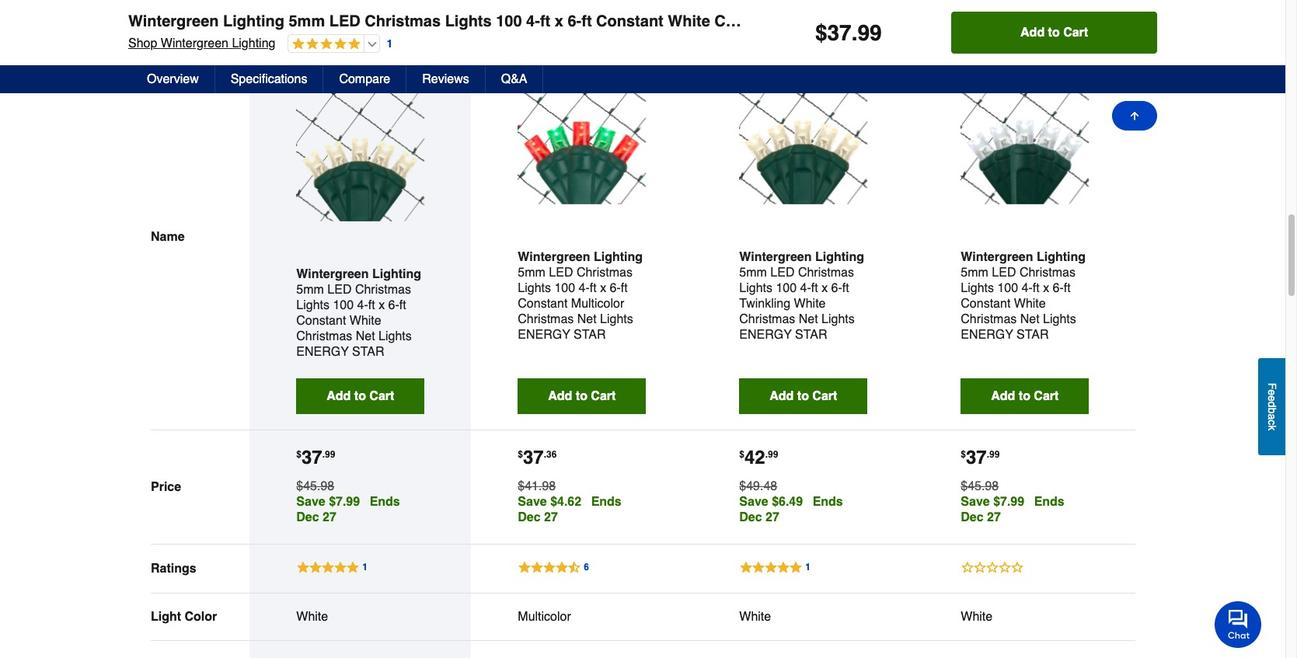 Task type: locate. For each thing, give the bounding box(es) containing it.
lighting
[[223, 12, 284, 30], [232, 37, 276, 51], [594, 250, 643, 264], [815, 250, 864, 264], [1037, 250, 1086, 264], [372, 267, 421, 281]]

2 e from the top
[[1266, 396, 1279, 402]]

this item
[[300, 64, 339, 74]]

a
[[1266, 414, 1279, 420]]

0 horizontal spatial save $7.99
[[296, 495, 360, 509]]

led
[[329, 12, 360, 30], [549, 266, 573, 280], [771, 266, 795, 280], [992, 266, 1016, 280], [327, 283, 352, 297]]

1
[[387, 37, 393, 49]]

3 dec from the left
[[739, 511, 762, 525]]

100
[[496, 12, 522, 30], [555, 281, 575, 295], [776, 281, 797, 295], [998, 281, 1018, 295], [333, 298, 354, 312]]

42
[[745, 447, 765, 469]]

1 $7.99 from the left
[[329, 495, 360, 509]]

overview
[[147, 72, 199, 86]]

4 27 from the left
[[987, 511, 1001, 525]]

wintergreen lighting 5mm led christmas lights 100 4-ft x 6-ft constant white christmas net lights energy star image
[[961, 76, 1089, 204], [296, 93, 425, 221]]

37
[[827, 20, 852, 45], [302, 447, 322, 469], [523, 447, 544, 469], [966, 447, 987, 469]]

arrow up image
[[1129, 110, 1141, 122]]

star
[[945, 12, 986, 30], [574, 328, 606, 342], [795, 328, 827, 342], [1017, 328, 1049, 342], [352, 345, 384, 359]]

4 dec from the left
[[961, 511, 984, 525]]

3 ends from the left
[[813, 495, 843, 509]]

wintergreen lighting 5mm led christmas lights 100 4-ft x 6-ft constant multicolor christmas net lights energy star image
[[518, 76, 646, 204]]

add to cart
[[1021, 26, 1088, 40], [327, 389, 394, 403], [548, 389, 616, 403], [770, 389, 837, 403], [991, 389, 1059, 403]]

q&a
[[501, 72, 527, 86]]

add for wintergreen lighting 5mm led christmas lights 100 4-ft x 6-ft constant multicolor christmas net lights energy star
[[548, 389, 572, 403]]

.
[[852, 20, 858, 45], [322, 449, 325, 460], [544, 449, 546, 460], [765, 449, 768, 460], [987, 449, 989, 460]]

0 horizontal spatial $7.99
[[329, 495, 360, 509]]

1 horizontal spatial white cell
[[739, 609, 868, 625]]

f e e d b a c k
[[1266, 383, 1279, 431]]

1 horizontal spatial save $7.99
[[961, 495, 1025, 509]]

add for wintergreen lighting 5mm led christmas lights 100 4-ft x 6-ft constant white christmas net lights energy star
[[991, 389, 1015, 403]]

star inside wintergreen lighting 5mm led christmas lights 100 4-ft x 6-ft constant multicolor christmas net lights energy star
[[574, 328, 606, 342]]

1 vertical spatial multicolor
[[518, 610, 571, 624]]

multicolor inside cell
[[518, 610, 571, 624]]

overview button
[[131, 65, 215, 93]]

$ inside $ 42 . 99
[[739, 449, 745, 460]]

add for wintergreen lighting 5mm led christmas lights 100 4-ft x 6-ft twinkling white christmas net lights energy star
[[770, 389, 794, 403]]

b
[[1266, 408, 1279, 414]]

to
[[1048, 26, 1060, 40], [354, 389, 366, 403], [576, 389, 588, 403], [797, 389, 809, 403], [1019, 389, 1031, 403]]

shop wintergreen lighting
[[128, 37, 276, 51]]

chevron up image
[[1129, 0, 1145, 12]]

twinkling
[[739, 297, 791, 311]]

e up b
[[1266, 396, 1279, 402]]

net for rightmost wintergreen lighting 5mm led christmas lights 100 4-ft x 6-ft constant white christmas net lights energy star image
[[1020, 312, 1040, 326]]

2 horizontal spatial white cell
[[961, 609, 1089, 625]]

energy
[[875, 12, 941, 30], [518, 328, 570, 342], [739, 328, 792, 342], [961, 328, 1013, 342], [296, 345, 349, 359]]

reviews button
[[407, 65, 486, 93]]

multicolor cell
[[518, 609, 646, 625]]

$ 37 . 99
[[815, 20, 882, 45], [296, 447, 335, 469], [961, 447, 1000, 469]]

dec
[[296, 511, 319, 525], [518, 511, 541, 525], [739, 511, 762, 525], [961, 511, 984, 525]]

light
[[151, 610, 181, 624]]

$45.98
[[296, 480, 334, 494], [961, 480, 999, 494]]

white cell
[[296, 609, 425, 625], [739, 609, 868, 625], [961, 609, 1089, 625]]

1 save $7.99 from the left
[[296, 495, 360, 509]]

white
[[668, 12, 710, 30], [794, 297, 826, 311], [1014, 297, 1046, 311], [350, 314, 381, 328], [296, 610, 328, 624], [739, 610, 771, 624], [961, 610, 993, 624]]

constant
[[596, 12, 664, 30], [518, 297, 568, 311], [961, 297, 1011, 311], [296, 314, 346, 328]]

save $6.49
[[739, 495, 803, 509]]

e up d
[[1266, 390, 1279, 396]]

net inside wintergreen lighting 5mm led christmas lights 100 4-ft x 6-ft constant multicolor christmas net lights energy star
[[577, 312, 597, 326]]

to for wintergreen lighting 5mm led christmas lights 100 4-ft x 6-ft constant white christmas net lights energy star
[[1019, 389, 1031, 403]]

cart
[[1063, 26, 1088, 40], [369, 389, 394, 403], [591, 389, 616, 403], [813, 389, 837, 403], [1034, 389, 1059, 403]]

$49.48
[[739, 480, 777, 494]]

e
[[1266, 390, 1279, 396], [1266, 396, 1279, 402]]

2 ends dec 27 from the left
[[518, 495, 622, 525]]

2 27 from the left
[[544, 511, 558, 525]]

$ 37 . 36
[[518, 447, 557, 469]]

$ 42 . 99
[[739, 447, 778, 469]]

wintergreen lighting 5mm led christmas lights 100 4-ft x 6-ft constant white christmas net lights energy star
[[128, 12, 986, 30], [961, 250, 1086, 342], [296, 267, 421, 359]]

k
[[1266, 425, 1279, 431]]

1 white cell from the left
[[296, 609, 425, 625]]

ft
[[540, 12, 550, 30], [582, 12, 592, 30], [590, 281, 597, 295], [621, 281, 628, 295], [811, 281, 818, 295], [842, 281, 849, 295], [1033, 281, 1040, 295], [1064, 281, 1071, 295], [368, 298, 375, 312], [399, 298, 406, 312]]

add to cart button for wintergreen lighting 5mm led christmas lights 100 4-ft x 6-ft constant multicolor christmas net lights energy star
[[518, 378, 646, 414]]

wintergreen inside wintergreen lighting 5mm led christmas lights 100 4-ft x 6-ft twinkling white christmas net lights energy star
[[739, 250, 812, 264]]

6-
[[568, 12, 582, 30], [610, 281, 621, 295], [831, 281, 842, 295], [1053, 281, 1064, 295], [388, 298, 399, 312]]

color
[[185, 610, 217, 624]]

save $4.62
[[518, 495, 582, 509]]

2 save from the left
[[518, 495, 547, 509]]

constant inside wintergreen lighting 5mm led christmas lights 100 4-ft x 6-ft constant multicolor christmas net lights energy star
[[518, 297, 568, 311]]

add
[[1021, 26, 1045, 40], [327, 389, 351, 403], [548, 389, 572, 403], [770, 389, 794, 403], [991, 389, 1015, 403]]

2 horizontal spatial $ 37 . 99
[[961, 447, 1000, 469]]

christmas
[[365, 12, 441, 30], [715, 12, 791, 30], [577, 266, 633, 280], [798, 266, 854, 280], [1020, 266, 1076, 280], [355, 283, 411, 297], [518, 312, 574, 326], [739, 312, 795, 326], [961, 312, 1017, 326], [296, 330, 352, 344]]

x inside wintergreen lighting 5mm led christmas lights 100 4-ft x 6-ft twinkling white christmas net lights energy star
[[822, 281, 828, 295]]

wintergreen lighting 5mm led christmas lights 100 4-ft x 6-ft twinkling white christmas net lights energy star image
[[739, 76, 868, 204]]

lights
[[445, 12, 492, 30], [824, 12, 871, 30], [518, 281, 551, 295], [739, 281, 773, 295], [961, 281, 994, 295], [296, 298, 330, 312], [600, 312, 633, 326], [822, 312, 855, 326], [1043, 312, 1076, 326], [379, 330, 412, 344]]

led inside wintergreen lighting 5mm led christmas lights 100 4-ft x 6-ft constant multicolor christmas net lights energy star
[[549, 266, 573, 280]]

$
[[815, 20, 827, 45], [296, 449, 302, 460], [518, 449, 523, 460], [739, 449, 745, 460], [961, 449, 966, 460]]

cart for wintergreen lighting 5mm led christmas lights 100 4-ft x 6-ft constant multicolor christmas net lights energy star
[[591, 389, 616, 403]]

compare button
[[324, 65, 407, 93]]

chat invite button image
[[1215, 601, 1262, 648]]

wintergreen lighting 5mm led christmas lights 100 4-ft x 6-ft twinkling white christmas net lights energy star
[[739, 250, 864, 342]]

x
[[555, 12, 563, 30], [600, 281, 606, 295], [822, 281, 828, 295], [1043, 281, 1049, 295], [379, 298, 385, 312]]

100 for rightmost wintergreen lighting 5mm led christmas lights 100 4-ft x 6-ft constant white christmas net lights energy star image
[[998, 281, 1018, 295]]

wintergreen
[[128, 12, 219, 30], [161, 37, 228, 51], [518, 250, 590, 264], [739, 250, 812, 264], [961, 250, 1033, 264], [296, 267, 369, 281]]

1 dec from the left
[[296, 511, 319, 525]]

led for rightmost wintergreen lighting 5mm led christmas lights 100 4-ft x 6-ft constant white christmas net lights energy star image
[[992, 266, 1016, 280]]

save
[[296, 495, 325, 509], [518, 495, 547, 509], [739, 495, 768, 509], [961, 495, 990, 509]]

multicolor
[[571, 297, 624, 311], [518, 610, 571, 624]]

2 dec from the left
[[518, 511, 541, 525]]

star inside wintergreen lighting 5mm led christmas lights 100 4-ft x 6-ft twinkling white christmas net lights energy star
[[795, 328, 827, 342]]

5mm inside wintergreen lighting 5mm led christmas lights 100 4-ft x 6-ft constant multicolor christmas net lights energy star
[[518, 266, 546, 280]]

$7.99
[[329, 495, 360, 509], [993, 495, 1025, 509]]

net inside wintergreen lighting 5mm led christmas lights 100 4-ft x 6-ft twinkling white christmas net lights energy star
[[799, 312, 818, 326]]

0 horizontal spatial $45.98
[[296, 480, 334, 494]]

1 horizontal spatial wintergreen lighting 5mm led christmas lights 100 4-ft x 6-ft constant white christmas net lights energy star image
[[961, 76, 1089, 204]]

ends dec 27
[[296, 495, 400, 525], [518, 495, 622, 525], [739, 495, 843, 525], [961, 495, 1065, 525]]

0 horizontal spatial white cell
[[296, 609, 425, 625]]

27
[[323, 511, 336, 525], [544, 511, 558, 525], [766, 511, 780, 525], [987, 511, 1001, 525]]

cart for wintergreen lighting 5mm led christmas lights 100 4-ft x 6-ft twinkling white christmas net lights energy star
[[813, 389, 837, 403]]

1 horizontal spatial $45.98
[[961, 480, 999, 494]]

net
[[795, 12, 820, 30], [577, 312, 597, 326], [799, 312, 818, 326], [1020, 312, 1040, 326], [356, 330, 375, 344]]

0 vertical spatial multicolor
[[571, 297, 624, 311]]

100 inside wintergreen lighting 5mm led christmas lights 100 4-ft x 6-ft twinkling white christmas net lights energy star
[[776, 281, 797, 295]]

99
[[858, 20, 882, 45], [325, 449, 335, 460], [768, 449, 778, 460], [989, 449, 1000, 460]]

5mm
[[289, 12, 325, 30], [518, 266, 546, 280], [739, 266, 767, 280], [961, 266, 989, 280], [296, 283, 324, 297]]

4-
[[526, 12, 540, 30], [579, 281, 590, 295], [800, 281, 811, 295], [1022, 281, 1033, 295], [357, 298, 368, 312]]

ends
[[370, 495, 400, 509], [591, 495, 622, 509], [813, 495, 843, 509], [1034, 495, 1065, 509]]

d
[[1266, 402, 1279, 408]]

f e e d b a c k button
[[1258, 358, 1286, 456]]

led inside wintergreen lighting 5mm led christmas lights 100 4-ft x 6-ft twinkling white christmas net lights energy star
[[771, 266, 795, 280]]

wintergreen inside wintergreen lighting 5mm led christmas lights 100 4-ft x 6-ft constant multicolor christmas net lights energy star
[[518, 250, 590, 264]]

multicolor inside wintergreen lighting 5mm led christmas lights 100 4-ft x 6-ft constant multicolor christmas net lights energy star
[[571, 297, 624, 311]]

100 inside wintergreen lighting 5mm led christmas lights 100 4-ft x 6-ft constant multicolor christmas net lights energy star
[[555, 281, 575, 295]]

save $7.99
[[296, 495, 360, 509], [961, 495, 1025, 509]]

2 white cell from the left
[[739, 609, 868, 625]]

1 horizontal spatial $7.99
[[993, 495, 1025, 509]]

add to cart button
[[952, 12, 1157, 54], [296, 378, 425, 414], [518, 378, 646, 414], [739, 378, 868, 414], [961, 378, 1089, 414]]

lighting inside wintergreen lighting 5mm led christmas lights 100 4-ft x 6-ft twinkling white christmas net lights energy star
[[815, 250, 864, 264]]



Task type: vqa. For each thing, say whether or not it's contained in the screenshot.
2nd the $7.99 from left
yes



Task type: describe. For each thing, give the bounding box(es) containing it.
add to cart button for wintergreen lighting 5mm led christmas lights 100 4-ft x 6-ft twinkling white christmas net lights energy star
[[739, 378, 868, 414]]

add to cart for wintergreen lighting 5mm led christmas lights 100 4-ft x 6-ft constant multicolor christmas net lights energy star
[[548, 389, 616, 403]]

x inside wintergreen lighting 5mm led christmas lights 100 4-ft x 6-ft constant multicolor christmas net lights energy star
[[600, 281, 606, 295]]

3 ends dec 27 from the left
[[739, 495, 843, 525]]

q&a button
[[486, 65, 544, 93]]

led for wintergreen lighting 5mm led christmas lights 100 4-ft x 6-ft twinkling white christmas net lights energy star image
[[771, 266, 795, 280]]

to for wintergreen lighting 5mm led christmas lights 100 4-ft x 6-ft constant multicolor christmas net lights energy star
[[576, 389, 588, 403]]

this
[[300, 64, 318, 74]]

6- inside wintergreen lighting 5mm led christmas lights 100 4-ft x 6-ft constant multicolor christmas net lights energy star
[[610, 281, 621, 295]]

1 horizontal spatial $ 37 . 99
[[815, 20, 882, 45]]

$ inside $ 37 . 36
[[518, 449, 523, 460]]

item
[[320, 64, 339, 74]]

2 ends from the left
[[591, 495, 622, 509]]

1 27 from the left
[[323, 511, 336, 525]]

4- inside wintergreen lighting 5mm led christmas lights 100 4-ft x 6-ft twinkling white christmas net lights energy star
[[800, 281, 811, 295]]

energy inside wintergreen lighting 5mm led christmas lights 100 4-ft x 6-ft twinkling white christmas net lights energy star
[[739, 328, 792, 342]]

specifications button
[[215, 65, 324, 93]]

4 ends dec 27 from the left
[[961, 495, 1065, 525]]

1 ends from the left
[[370, 495, 400, 509]]

0 horizontal spatial wintergreen lighting 5mm led christmas lights 100 4-ft x 6-ft constant white christmas net lights energy star image
[[296, 93, 425, 221]]

light color
[[151, 610, 217, 624]]

1 ends dec 27 from the left
[[296, 495, 400, 525]]

. inside $ 37 . 36
[[544, 449, 546, 460]]

lighting inside wintergreen lighting 5mm led christmas lights 100 4-ft x 6-ft constant multicolor christmas net lights energy star
[[594, 250, 643, 264]]

1 e from the top
[[1266, 390, 1279, 396]]

add to cart for wintergreen lighting 5mm led christmas lights 100 4-ft x 6-ft constant white christmas net lights energy star
[[991, 389, 1059, 403]]

add to cart for wintergreen lighting 5mm led christmas lights 100 4-ft x 6-ft twinkling white christmas net lights energy star
[[770, 389, 837, 403]]

36
[[546, 449, 557, 460]]

shop
[[128, 37, 157, 51]]

specifications
[[231, 72, 307, 86]]

$6.49
[[772, 495, 803, 509]]

4 save from the left
[[961, 495, 990, 509]]

2 save $7.99 from the left
[[961, 495, 1025, 509]]

wintergreen lighting 5mm led christmas lights 100 4-ft x 6-ft constant multicolor christmas net lights energy star
[[518, 250, 643, 342]]

$4.62
[[550, 495, 582, 509]]

led for wintergreen lighting 5mm led christmas lights 100 4-ft x 6-ft constant multicolor christmas net lights energy star image
[[549, 266, 573, 280]]

price
[[151, 480, 181, 494]]

f
[[1266, 383, 1279, 390]]

3 27 from the left
[[766, 511, 780, 525]]

c
[[1266, 420, 1279, 425]]

$41.98
[[518, 480, 556, 494]]

5 stars image
[[289, 37, 361, 52]]

1 $45.98 from the left
[[296, 480, 334, 494]]

cart for wintergreen lighting 5mm led christmas lights 100 4-ft x 6-ft constant white christmas net lights energy star
[[1034, 389, 1059, 403]]

net for wintergreen lighting 5mm led christmas lights 100 4-ft x 6-ft constant multicolor christmas net lights energy star image
[[577, 312, 597, 326]]

3 white cell from the left
[[961, 609, 1089, 625]]

4- inside wintergreen lighting 5mm led christmas lights 100 4-ft x 6-ft constant multicolor christmas net lights energy star
[[579, 281, 590, 295]]

3 save from the left
[[739, 495, 768, 509]]

. inside $ 42 . 99
[[765, 449, 768, 460]]

name
[[151, 230, 185, 244]]

reviews
[[422, 72, 469, 86]]

star for wintergreen lighting 5mm led christmas lights 100 4-ft x 6-ft twinkling white christmas net lights energy star image
[[795, 328, 827, 342]]

energy inside wintergreen lighting 5mm led christmas lights 100 4-ft x 6-ft constant multicolor christmas net lights energy star
[[518, 328, 570, 342]]

5mm inside wintergreen lighting 5mm led christmas lights 100 4-ft x 6-ft twinkling white christmas net lights energy star
[[739, 266, 767, 280]]

star for wintergreen lighting 5mm led christmas lights 100 4-ft x 6-ft constant multicolor christmas net lights energy star image
[[574, 328, 606, 342]]

add to cart button for wintergreen lighting 5mm led christmas lights 100 4-ft x 6-ft constant white christmas net lights energy star
[[961, 378, 1089, 414]]

100 for wintergreen lighting 5mm led christmas lights 100 4-ft x 6-ft constant multicolor christmas net lights energy star image
[[555, 281, 575, 295]]

star for rightmost wintergreen lighting 5mm led christmas lights 100 4-ft x 6-ft constant white christmas net lights energy star image
[[1017, 328, 1049, 342]]

99 inside $ 42 . 99
[[768, 449, 778, 460]]

to for wintergreen lighting 5mm led christmas lights 100 4-ft x 6-ft twinkling white christmas net lights energy star
[[797, 389, 809, 403]]

net for wintergreen lighting 5mm led christmas lights 100 4-ft x 6-ft twinkling white christmas net lights energy star image
[[799, 312, 818, 326]]

compare
[[339, 72, 390, 86]]

1 save from the left
[[296, 495, 325, 509]]

6- inside wintergreen lighting 5mm led christmas lights 100 4-ft x 6-ft twinkling white christmas net lights energy star
[[831, 281, 842, 295]]

2 $7.99 from the left
[[993, 495, 1025, 509]]

100 for wintergreen lighting 5mm led christmas lights 100 4-ft x 6-ft twinkling white christmas net lights energy star image
[[776, 281, 797, 295]]

white inside wintergreen lighting 5mm led christmas lights 100 4-ft x 6-ft twinkling white christmas net lights energy star
[[794, 297, 826, 311]]

0 horizontal spatial $ 37 . 99
[[296, 447, 335, 469]]

4 ends from the left
[[1034, 495, 1065, 509]]

ratings
[[151, 562, 196, 576]]

2 $45.98 from the left
[[961, 480, 999, 494]]



